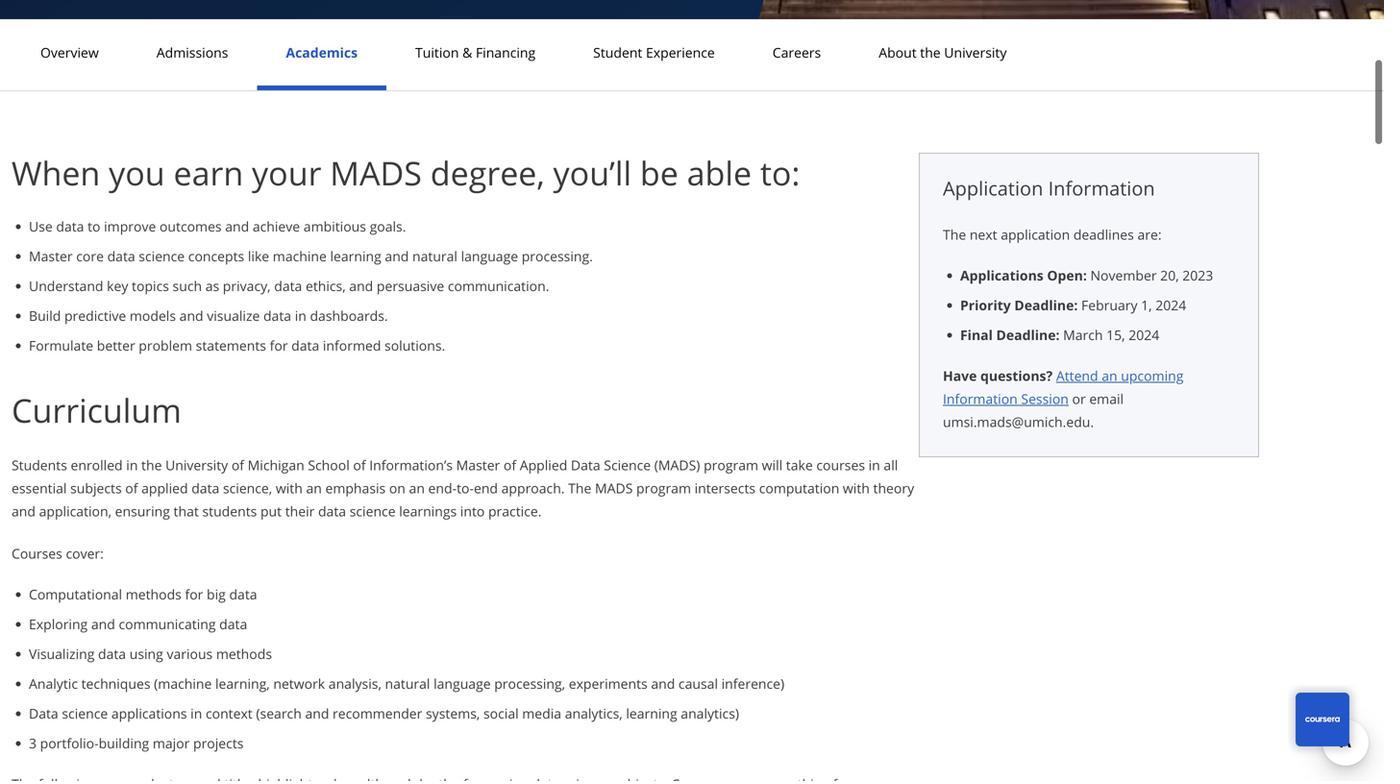 Task type: describe. For each thing, give the bounding box(es) containing it.
tuition & financing link
[[410, 43, 542, 62]]

deadline: for final deadline:
[[997, 326, 1060, 344]]

persuasive
[[377, 277, 445, 295]]

academics
[[286, 43, 358, 62]]

mads inside students enrolled in the university of michigan school of information's master of applied data science (mads) program will take courses in all essential subjects of applied data science, with an emphasis on an end-to-end approach. the mads program intersects computation with theory and application, ensuring that students put their data science learnings into practice.
[[595, 479, 633, 498]]

upcoming
[[1122, 367, 1184, 385]]

application
[[1001, 226, 1071, 244]]

about
[[879, 43, 917, 62]]

1 horizontal spatial an
[[409, 479, 425, 498]]

visualizing data using various methods list item
[[29, 644, 919, 665]]

formulate better problem statements for data informed solutions.
[[29, 337, 446, 355]]

priority
[[961, 296, 1012, 314]]

such
[[173, 277, 202, 295]]

applications
[[961, 266, 1044, 285]]

ensuring
[[115, 503, 170, 521]]

predictive
[[64, 307, 126, 325]]

subjects
[[70, 479, 122, 498]]

2024 for final deadline: march 15, 2024
[[1129, 326, 1160, 344]]

of up ensuring on the left bottom of page
[[125, 479, 138, 498]]

analytics)
[[681, 705, 740, 723]]

data up that
[[192, 479, 220, 498]]

applied
[[141, 479, 188, 498]]

0 vertical spatial methods
[[126, 586, 182, 604]]

data up techniques
[[98, 645, 126, 664]]

0 horizontal spatial an
[[306, 479, 322, 498]]

2 with from the left
[[843, 479, 870, 498]]

march
[[1064, 326, 1104, 344]]

data down 'understand key topics such as privacy, data ethics, and persuasive communication.'
[[263, 307, 291, 325]]

recommender
[[333, 705, 423, 723]]

application information
[[943, 175, 1156, 201]]

information's
[[370, 456, 453, 475]]

questions?
[[981, 367, 1053, 385]]

0 vertical spatial mads
[[330, 151, 422, 195]]

attend
[[1057, 367, 1099, 385]]

applied
[[520, 456, 568, 475]]

intersects
[[695, 479, 756, 498]]

university inside students enrolled in the university of michigan school of information's master of applied data science (mads) program will take courses in all essential subjects of applied data science, with an emphasis on an end-to-end approach. the mads program intersects computation with theory and application, ensuring that students put their data science learnings into practice.
[[165, 456, 228, 475]]

application
[[943, 175, 1044, 201]]

0 horizontal spatial science
[[62, 705, 108, 723]]

students
[[202, 503, 257, 521]]

data left to
[[56, 217, 84, 236]]

of up emphasis at the left of page
[[353, 456, 366, 475]]

courses
[[817, 456, 866, 475]]

achieve
[[253, 217, 300, 236]]

ethics,
[[306, 277, 346, 295]]

understand key topics such as privacy, data ethics, and persuasive communication.
[[29, 277, 550, 295]]

list containing use data to improve outcomes and achieve ambitious goals.
[[19, 216, 919, 356]]

session
[[1022, 390, 1069, 408]]

on
[[389, 479, 406, 498]]

exploring
[[29, 616, 88, 634]]

1 vertical spatial language
[[434, 675, 491, 693]]

priority deadline: february 1, 2024
[[961, 296, 1187, 314]]

0 vertical spatial information
[[1049, 175, 1156, 201]]

techniques
[[81, 675, 151, 693]]

data down big
[[219, 616, 247, 634]]

0 vertical spatial the
[[921, 43, 941, 62]]

1 horizontal spatial methods
[[216, 645, 272, 664]]

overview link
[[35, 43, 105, 62]]

analytic techniques (machine learning, network analysis, natural language processing, experiments and causal inference) list item
[[29, 674, 919, 694]]

major
[[153, 735, 190, 753]]

master inside students enrolled in the university of michigan school of information's master of applied data science (mads) program will take courses in all essential subjects of applied data science, with an emphasis on an end-to-end approach. the mads program intersects computation with theory and application, ensuring that students put their data science learnings into practice.
[[456, 456, 500, 475]]

science,
[[223, 479, 272, 498]]

like
[[248, 247, 269, 265]]

take
[[787, 456, 813, 475]]

models
[[130, 307, 176, 325]]

data right big
[[229, 586, 257, 604]]

or email umsi.mads@umich.edu.
[[943, 390, 1124, 431]]

master inside master core data science concepts like machine learning and natural language processing. list item
[[29, 247, 73, 265]]

admissions link
[[151, 43, 234, 62]]

analytic
[[29, 675, 78, 693]]

attend an upcoming information session
[[943, 367, 1184, 408]]

build
[[29, 307, 61, 325]]

list item containing priority deadline:
[[961, 295, 1236, 315]]

analysis,
[[329, 675, 382, 693]]

topics
[[132, 277, 169, 295]]

and down goals.
[[385, 247, 409, 265]]

be
[[640, 151, 679, 195]]

to
[[88, 217, 100, 236]]

students enrolled in the university of michigan school of information's master of applied data science (mads) program will take courses in all essential subjects of applied data science, with an emphasis on an end-to-end approach. the mads program intersects computation with theory and application, ensuring that students put their data science learnings into practice.
[[12, 456, 915, 521]]

the inside students enrolled in the university of michigan school of information's master of applied data science (mads) program will take courses in all essential subjects of applied data science, with an emphasis on an end-to-end approach. the mads program intersects computation with theory and application, ensuring that students put their data science learnings into practice.
[[141, 456, 162, 475]]

for inside list item
[[185, 586, 203, 604]]

data science applications in context (search and recommender systems, social media analytics, learning analytics) list item
[[29, 704, 919, 724]]

master core data science concepts like machine learning and natural language processing. list item
[[29, 246, 919, 266]]

inference)
[[722, 675, 785, 693]]

applications open: november 20, 2023
[[961, 266, 1214, 285]]

approach.
[[502, 479, 565, 498]]

email
[[1090, 390, 1124, 408]]

0 vertical spatial program
[[704, 456, 759, 475]]

0 vertical spatial language
[[461, 247, 518, 265]]

list item containing applications open:
[[961, 265, 1236, 286]]

michigan
[[248, 456, 305, 475]]

as
[[206, 277, 219, 295]]

student
[[594, 43, 643, 62]]

in inside build predictive models and visualize data in dashboards. list item
[[295, 307, 307, 325]]

admissions
[[157, 43, 228, 62]]

umsi.mads@umich.edu.
[[943, 413, 1095, 431]]

build predictive models and visualize data in dashboards. list item
[[29, 306, 919, 326]]

practice.
[[489, 503, 542, 521]]

careers link
[[767, 43, 827, 62]]

improve
[[104, 217, 156, 236]]

3 portfolio-building major projects list item
[[29, 734, 919, 754]]

open:
[[1048, 266, 1088, 285]]

list containing computational methods for big data
[[19, 585, 919, 754]]

cover:
[[66, 545, 104, 563]]

theory
[[874, 479, 915, 498]]

problem
[[139, 337, 192, 355]]

natural inside analytic techniques (machine learning, network analysis, natural language processing, experiments and causal inference) list item
[[385, 675, 430, 693]]

use data to improve outcomes and achieve ambitious goals. list item
[[29, 216, 919, 237]]

overview
[[40, 43, 99, 62]]

school
[[308, 456, 350, 475]]



Task type: vqa. For each thing, say whether or not it's contained in the screenshot.


Task type: locate. For each thing, give the bounding box(es) containing it.
november
[[1091, 266, 1157, 285]]

data up key
[[107, 247, 135, 265]]

outcomes
[[160, 217, 222, 236]]

1 vertical spatial master
[[456, 456, 500, 475]]

using
[[130, 645, 163, 664]]

0 vertical spatial university
[[945, 43, 1007, 62]]

mads down science
[[595, 479, 633, 498]]

data
[[56, 217, 84, 236], [107, 247, 135, 265], [274, 277, 302, 295], [263, 307, 291, 325], [292, 337, 320, 355], [192, 479, 220, 498], [318, 503, 346, 521], [229, 586, 257, 604], [219, 616, 247, 634], [98, 645, 126, 664]]

1 vertical spatial program
[[637, 479, 691, 498]]

0 vertical spatial natural
[[413, 247, 458, 265]]

in down 'understand key topics such as privacy, data ethics, and persuasive communication.'
[[295, 307, 307, 325]]

information down have questions? on the top right
[[943, 390, 1018, 408]]

and down network
[[305, 705, 329, 723]]

in inside data science applications in context (search and recommender systems, social media analytics, learning analytics) list item
[[191, 705, 202, 723]]

an up email
[[1102, 367, 1118, 385]]

2 vertical spatial list item
[[961, 325, 1236, 345]]

1 vertical spatial for
[[185, 586, 203, 604]]

data inside list item
[[29, 705, 58, 723]]

1 with from the left
[[276, 479, 303, 498]]

1 vertical spatial data
[[29, 705, 58, 723]]

list
[[19, 216, 919, 356], [951, 265, 1236, 345], [19, 585, 919, 754]]

degree,
[[431, 151, 545, 195]]

visualizing
[[29, 645, 95, 664]]

into
[[460, 503, 485, 521]]

1 vertical spatial methods
[[216, 645, 272, 664]]

2024 right 15, at the top right
[[1129, 326, 1160, 344]]

0 horizontal spatial learning
[[330, 247, 382, 265]]

data science applications in context (search and recommender systems, social media analytics, learning analytics)
[[29, 705, 740, 723]]

1 horizontal spatial program
[[704, 456, 759, 475]]

0 vertical spatial science
[[139, 247, 185, 265]]

science down emphasis at the left of page
[[350, 503, 396, 521]]

data down machine
[[274, 277, 302, 295]]

0 horizontal spatial for
[[185, 586, 203, 604]]

the right approach.
[[569, 479, 592, 498]]

0 horizontal spatial the
[[569, 479, 592, 498]]

dashboards.
[[310, 307, 388, 325]]

computational methods for big data list item
[[29, 585, 919, 605]]

deadlines
[[1074, 226, 1135, 244]]

15,
[[1107, 326, 1126, 344]]

visualizing data using various methods
[[29, 645, 272, 664]]

0 vertical spatial data
[[571, 456, 601, 475]]

curriculum
[[12, 388, 182, 433]]

to:
[[761, 151, 801, 195]]

0 vertical spatial 2024
[[1156, 296, 1187, 314]]

media
[[522, 705, 562, 723]]

tuition & financing
[[416, 43, 536, 62]]

and down essential
[[12, 503, 36, 521]]

0 vertical spatial the
[[943, 226, 967, 244]]

1 horizontal spatial the
[[921, 43, 941, 62]]

2 list item from the top
[[961, 295, 1236, 315]]

in
[[295, 307, 307, 325], [126, 456, 138, 475], [869, 456, 881, 475], [191, 705, 202, 723]]

and inside 'list item'
[[349, 277, 373, 295]]

computation
[[759, 479, 840, 498]]

list item down applications open: november 20, 2023
[[961, 295, 1236, 315]]

the left next
[[943, 226, 967, 244]]

experience
[[646, 43, 715, 62]]

1 vertical spatial the
[[569, 479, 592, 498]]

computational
[[29, 586, 122, 604]]

have
[[943, 367, 978, 385]]

natural up data science applications in context (search and recommender systems, social media analytics, learning analytics)
[[385, 675, 430, 693]]

core
[[76, 247, 104, 265]]

applications
[[111, 705, 187, 723]]

and inside students enrolled in the university of michigan school of information's master of applied data science (mads) program will take courses in all essential subjects of applied data science, with an emphasis on an end-to-end approach. the mads program intersects computation with theory and application, ensuring that students put their data science learnings into practice.
[[12, 503, 36, 521]]

language up communication.
[[461, 247, 518, 265]]

with down courses
[[843, 479, 870, 498]]

1 list item from the top
[[961, 265, 1236, 286]]

and left causal
[[651, 675, 675, 693]]

machine
[[273, 247, 327, 265]]

data left informed at left top
[[292, 337, 320, 355]]

master up the end
[[456, 456, 500, 475]]

2024 right the 1, on the top of the page
[[1156, 296, 1187, 314]]

1 vertical spatial list item
[[961, 295, 1236, 315]]

all
[[884, 456, 899, 475]]

1 vertical spatial mads
[[595, 479, 633, 498]]

students
[[12, 456, 67, 475]]

data inside 'list item'
[[274, 277, 302, 295]]

science
[[139, 247, 185, 265], [350, 503, 396, 521], [62, 705, 108, 723]]

have questions?
[[943, 367, 1053, 385]]

deadline: up the final deadline: march 15, 2024
[[1015, 296, 1078, 314]]

(machine
[[154, 675, 212, 693]]

1 vertical spatial the
[[141, 456, 162, 475]]

financing
[[476, 43, 536, 62]]

master
[[29, 247, 73, 265], [456, 456, 500, 475]]

and inside list item
[[225, 217, 249, 236]]

statements
[[196, 337, 266, 355]]

1 vertical spatial science
[[350, 503, 396, 521]]

ambitious
[[304, 217, 366, 236]]

3
[[29, 735, 37, 753]]

natural up persuasive
[[413, 247, 458, 265]]

about the university
[[879, 43, 1007, 62]]

academics link
[[280, 43, 364, 62]]

the inside students enrolled in the university of michigan school of information's master of applied data science (mads) program will take courses in all essential subjects of applied data science, with an emphasis on an end-to-end approach. the mads program intersects computation with theory and application, ensuring that students put their data science learnings into practice.
[[569, 479, 592, 498]]

science
[[604, 456, 651, 475]]

attend an upcoming information session link
[[943, 367, 1184, 408]]

list item down february
[[961, 325, 1236, 345]]

enrolled
[[71, 456, 123, 475]]

the
[[943, 226, 967, 244], [569, 479, 592, 498]]

0 vertical spatial master
[[29, 247, 73, 265]]

in right enrolled
[[126, 456, 138, 475]]

better
[[97, 337, 135, 355]]

your
[[252, 151, 322, 195]]

communicating
[[119, 616, 216, 634]]

list item
[[961, 265, 1236, 286], [961, 295, 1236, 315], [961, 325, 1236, 345]]

projects
[[193, 735, 244, 753]]

formulate better problem statements for data informed solutions. list item
[[29, 336, 919, 356]]

program down (mads)
[[637, 479, 691, 498]]

and up concepts
[[225, 217, 249, 236]]

3 list item from the top
[[961, 325, 1236, 345]]

program up "intersects"
[[704, 456, 759, 475]]

or
[[1073, 390, 1086, 408]]

natural inside master core data science concepts like machine learning and natural language processing. list item
[[413, 247, 458, 265]]

use data to improve outcomes and achieve ambitious goals.
[[29, 217, 406, 236]]

0 horizontal spatial information
[[943, 390, 1018, 408]]

learning inside data science applications in context (search and recommender systems, social media analytics, learning analytics) list item
[[626, 705, 678, 723]]

final deadline: march 15, 2024
[[961, 326, 1160, 344]]

you'll
[[554, 151, 632, 195]]

mads up goals.
[[330, 151, 422, 195]]

an up their
[[306, 479, 322, 498]]

master core data science concepts like machine learning and natural language processing.
[[29, 247, 593, 265]]

data inside students enrolled in the university of michigan school of information's master of applied data science (mads) program will take courses in all essential subjects of applied data science, with an emphasis on an end-to-end approach. the mads program intersects computation with theory and application, ensuring that students put their data science learnings into practice.
[[571, 456, 601, 475]]

1 horizontal spatial the
[[943, 226, 967, 244]]

information up deadlines
[[1049, 175, 1156, 201]]

1 vertical spatial university
[[165, 456, 228, 475]]

end
[[474, 479, 498, 498]]

communication.
[[448, 277, 550, 295]]

1 vertical spatial information
[[943, 390, 1018, 408]]

processing,
[[495, 675, 566, 693]]

build predictive models and visualize data in dashboards.
[[29, 307, 388, 325]]

learning down experiments
[[626, 705, 678, 723]]

of up approach.
[[504, 456, 517, 475]]

university up the applied
[[165, 456, 228, 475]]

1 horizontal spatial data
[[571, 456, 601, 475]]

goals.
[[370, 217, 406, 236]]

and up dashboards.
[[349, 277, 373, 295]]

portfolio-
[[40, 735, 99, 753]]

1 horizontal spatial with
[[843, 479, 870, 498]]

data left science
[[571, 456, 601, 475]]

1 horizontal spatial mads
[[595, 479, 633, 498]]

key
[[107, 277, 128, 295]]

0 horizontal spatial methods
[[126, 586, 182, 604]]

list item up february
[[961, 265, 1236, 286]]

an right on
[[409, 479, 425, 498]]

0 vertical spatial list item
[[961, 265, 1236, 286]]

1 horizontal spatial university
[[945, 43, 1007, 62]]

in left all
[[869, 456, 881, 475]]

0 horizontal spatial the
[[141, 456, 162, 475]]

data down "analytic"
[[29, 705, 58, 723]]

deadline: up the questions?
[[997, 326, 1060, 344]]

with up their
[[276, 479, 303, 498]]

learning down ambitious
[[330, 247, 382, 265]]

list item containing final deadline:
[[961, 325, 1236, 345]]

science up topics
[[139, 247, 185, 265]]

and down computational
[[91, 616, 115, 634]]

an inside attend an upcoming information session
[[1102, 367, 1118, 385]]

causal
[[679, 675, 718, 693]]

1 vertical spatial natural
[[385, 675, 430, 693]]

data right their
[[318, 503, 346, 521]]

1 horizontal spatial master
[[456, 456, 500, 475]]

1 horizontal spatial information
[[1049, 175, 1156, 201]]

the up the applied
[[141, 456, 162, 475]]

0 horizontal spatial master
[[29, 247, 73, 265]]

that
[[174, 503, 199, 521]]

&
[[463, 43, 473, 62]]

1 horizontal spatial science
[[139, 247, 185, 265]]

2 horizontal spatial science
[[350, 503, 396, 521]]

february
[[1082, 296, 1138, 314]]

1 vertical spatial 2024
[[1129, 326, 1160, 344]]

university right about
[[945, 43, 1007, 62]]

various
[[167, 645, 213, 664]]

formulate
[[29, 337, 93, 355]]

an
[[1102, 367, 1118, 385], [306, 479, 322, 498], [409, 479, 425, 498]]

understand key topics such as privacy, data ethics, and persuasive communication. list item
[[29, 276, 919, 296]]

2024 for priority deadline: february 1, 2024
[[1156, 296, 1187, 314]]

0 horizontal spatial data
[[29, 705, 58, 723]]

for inside list item
[[270, 337, 288, 355]]

science up 'portfolio-'
[[62, 705, 108, 723]]

exploring and communicating data list item
[[29, 615, 919, 635]]

0 vertical spatial learning
[[330, 247, 382, 265]]

3 portfolio-building major projects
[[29, 735, 244, 753]]

methods up 'learning,'
[[216, 645, 272, 664]]

social
[[484, 705, 519, 723]]

0 vertical spatial deadline:
[[1015, 296, 1078, 314]]

building
[[99, 735, 149, 753]]

0 vertical spatial for
[[270, 337, 288, 355]]

language up systems,
[[434, 675, 491, 693]]

1 vertical spatial learning
[[626, 705, 678, 723]]

2 vertical spatial science
[[62, 705, 108, 723]]

2 horizontal spatial an
[[1102, 367, 1118, 385]]

1 horizontal spatial learning
[[626, 705, 678, 723]]

0 horizontal spatial with
[[276, 479, 303, 498]]

experiments
[[569, 675, 648, 693]]

for right statements
[[270, 337, 288, 355]]

the right about
[[921, 43, 941, 62]]

1 vertical spatial deadline:
[[997, 326, 1060, 344]]

and down 'such'
[[180, 307, 204, 325]]

deadline: for priority deadline:
[[1015, 296, 1078, 314]]

0 horizontal spatial mads
[[330, 151, 422, 195]]

1 horizontal spatial for
[[270, 337, 288, 355]]

0 horizontal spatial program
[[637, 479, 691, 498]]

science inside students enrolled in the university of michigan school of information's master of applied data science (mads) program will take courses in all essential subjects of applied data science, with an emphasis on an end-to-end approach. the mads program intersects computation with theory and application, ensuring that students put their data science learnings into practice.
[[350, 503, 396, 521]]

learning inside master core data science concepts like machine learning and natural language processing. list item
[[330, 247, 382, 265]]

emphasis
[[326, 479, 386, 498]]

0 horizontal spatial university
[[165, 456, 228, 475]]

methods up communicating
[[126, 586, 182, 604]]

final
[[961, 326, 993, 344]]

exploring and communicating data
[[29, 616, 247, 634]]

2024
[[1156, 296, 1187, 314], [1129, 326, 1160, 344]]

list containing applications open:
[[951, 265, 1236, 345]]

end-
[[428, 479, 457, 498]]

able
[[687, 151, 752, 195]]

20,
[[1161, 266, 1180, 285]]

for left big
[[185, 586, 203, 604]]

in down (machine
[[191, 705, 202, 723]]

learnings
[[399, 503, 457, 521]]

about the university link
[[873, 43, 1013, 62]]

information inside attend an upcoming information session
[[943, 390, 1018, 408]]

master down use
[[29, 247, 73, 265]]

of up science,
[[232, 456, 244, 475]]



